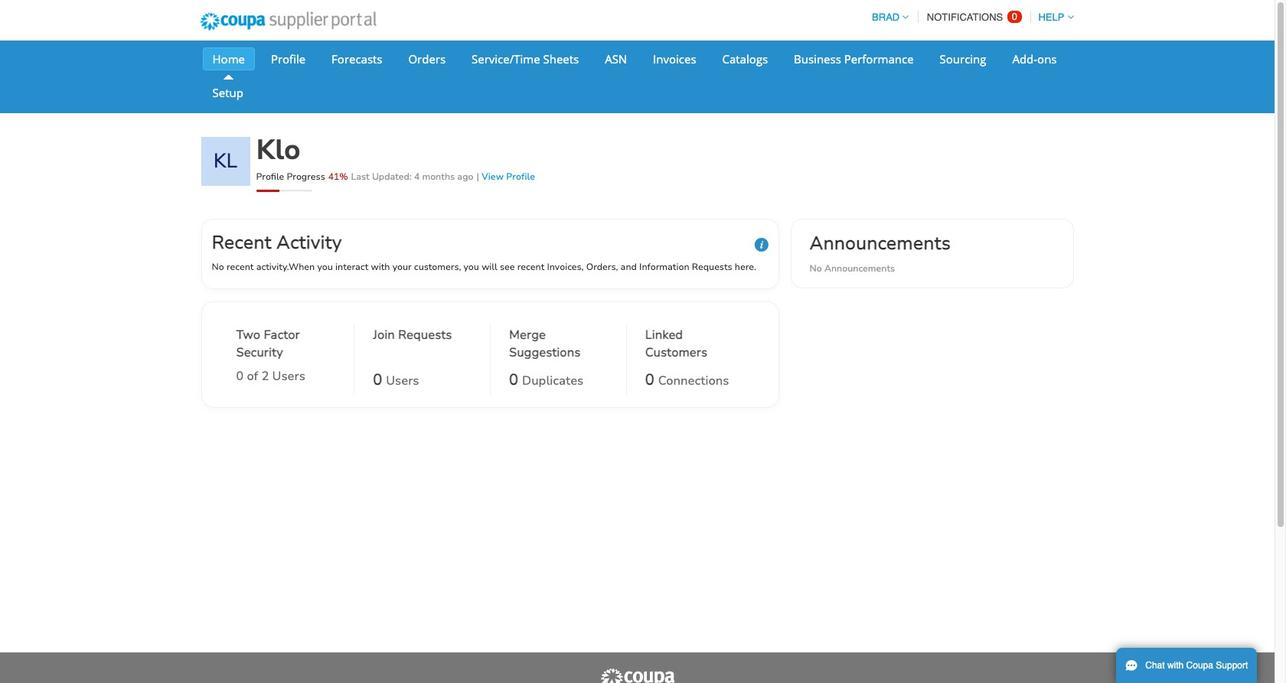 Task type: locate. For each thing, give the bounding box(es) containing it.
with inside button
[[1168, 661, 1184, 672]]

duplicates
[[522, 373, 584, 390]]

will
[[482, 261, 498, 273]]

asn
[[605, 51, 627, 67]]

|
[[477, 171, 479, 183]]

0 horizontal spatial with
[[371, 261, 390, 273]]

users
[[272, 368, 305, 385], [386, 373, 419, 390]]

1 horizontal spatial coupa supplier portal image
[[599, 668, 676, 684]]

klo profile progress 41% last updated: 4 months ago | view profile
[[256, 132, 535, 183]]

connections
[[658, 373, 729, 390]]

1 horizontal spatial recent
[[517, 261, 545, 273]]

1 horizontal spatial requests
[[692, 261, 733, 273]]

updated:
[[372, 171, 412, 183]]

notifications 0
[[927, 11, 1018, 23]]

1 horizontal spatial with
[[1168, 661, 1184, 672]]

you left will
[[464, 261, 479, 273]]

factor
[[264, 327, 300, 344]]

invoices link
[[643, 47, 706, 70]]

activity.
[[256, 261, 289, 273]]

forecasts link
[[322, 47, 392, 70]]

0
[[1012, 11, 1018, 22], [236, 368, 244, 385], [373, 370, 382, 391], [509, 370, 518, 391], [645, 370, 655, 391]]

0 users
[[373, 370, 419, 391]]

help link
[[1032, 11, 1074, 23]]

no down recent
[[212, 261, 224, 273]]

0 inside notifications 0
[[1012, 11, 1018, 22]]

coupa
[[1187, 661, 1214, 672]]

1 horizontal spatial you
[[464, 261, 479, 273]]

0 vertical spatial with
[[371, 261, 390, 273]]

1 vertical spatial announcements
[[825, 263, 895, 275]]

and
[[621, 261, 637, 273]]

0 left of
[[236, 368, 244, 385]]

orders
[[408, 51, 446, 67]]

kl
[[213, 148, 238, 175]]

sheets
[[543, 51, 579, 67]]

requests
[[692, 261, 733, 273], [398, 327, 452, 344]]

0 down customers
[[645, 370, 655, 391]]

0 horizontal spatial users
[[272, 368, 305, 385]]

view profile link
[[482, 171, 535, 183]]

users down join requests link
[[386, 373, 419, 390]]

requests right "join"
[[398, 327, 452, 344]]

recent right see
[[517, 261, 545, 273]]

navigation containing notifications 0
[[865, 2, 1074, 32]]

catalogs
[[722, 51, 768, 67]]

0 horizontal spatial requests
[[398, 327, 452, 344]]

1 horizontal spatial no
[[810, 263, 822, 275]]

your
[[393, 261, 412, 273]]

with left your
[[371, 261, 390, 273]]

add-ons
[[1013, 51, 1057, 67]]

0 left help
[[1012, 11, 1018, 22]]

linked customers link
[[645, 327, 744, 365]]

service/time sheets
[[472, 51, 579, 67]]

navigation
[[865, 2, 1074, 32]]

0 vertical spatial coupa supplier portal image
[[190, 2, 387, 41]]

users right 2
[[272, 368, 305, 385]]

with right chat
[[1168, 661, 1184, 672]]

0 horizontal spatial coupa supplier portal image
[[190, 2, 387, 41]]

1 vertical spatial with
[[1168, 661, 1184, 672]]

0 for 0 users
[[373, 370, 382, 391]]

recent down recent
[[227, 261, 254, 273]]

of
[[247, 368, 258, 385]]

coupa supplier portal image
[[190, 2, 387, 41], [599, 668, 676, 684]]

customers,
[[414, 261, 461, 273]]

linked customers
[[645, 327, 708, 361]]

progress
[[287, 171, 325, 183]]

home link
[[203, 47, 255, 70]]

two
[[236, 327, 260, 344]]

0 for 0 connections
[[645, 370, 655, 391]]

no
[[212, 261, 224, 273], [810, 263, 822, 275]]

0 duplicates
[[509, 370, 584, 391]]

chat with coupa support
[[1146, 661, 1248, 672]]

1 horizontal spatial users
[[386, 373, 419, 390]]

add-ons link
[[1003, 47, 1067, 70]]

join requests
[[373, 327, 452, 344]]

support
[[1216, 661, 1248, 672]]

home
[[212, 51, 245, 67]]

announcements inside announcements no announcements
[[825, 263, 895, 275]]

0 down "join"
[[373, 370, 382, 391]]

profile down klo
[[256, 171, 284, 183]]

0 inside two factor security 0 of 2 users
[[236, 368, 244, 385]]

chat
[[1146, 661, 1165, 672]]

0 horizontal spatial recent
[[227, 261, 254, 273]]

months
[[422, 171, 455, 183]]

no inside announcements no announcements
[[810, 263, 822, 275]]

recent
[[212, 231, 272, 255]]

you
[[317, 261, 333, 273], [464, 261, 479, 273]]

setup
[[212, 85, 243, 100]]

recent
[[227, 261, 254, 273], [517, 261, 545, 273]]

no right here.
[[810, 263, 822, 275]]

profile
[[271, 51, 306, 67], [256, 171, 284, 183], [506, 171, 535, 183]]

service/time sheets link
[[462, 47, 589, 70]]

0 vertical spatial requests
[[692, 261, 733, 273]]

0 horizontal spatial you
[[317, 261, 333, 273]]

orders link
[[399, 47, 456, 70]]

with
[[371, 261, 390, 273], [1168, 661, 1184, 672]]

you right when
[[317, 261, 333, 273]]

see
[[500, 261, 515, 273]]

merge suggestions
[[509, 327, 581, 361]]

forecasts
[[332, 51, 383, 67]]

help
[[1039, 11, 1065, 23]]

0 for 0 duplicates
[[509, 370, 518, 391]]

requests left here.
[[692, 261, 733, 273]]

announcements
[[810, 231, 951, 256], [825, 263, 895, 275]]

0 left duplicates
[[509, 370, 518, 391]]

information
[[639, 261, 690, 273]]

2 you from the left
[[464, 261, 479, 273]]



Task type: describe. For each thing, give the bounding box(es) containing it.
invoices
[[653, 51, 696, 67]]

notifications
[[927, 11, 1003, 23]]

1 vertical spatial requests
[[398, 327, 452, 344]]

when
[[289, 261, 315, 273]]

2 recent from the left
[[517, 261, 545, 273]]

klo
[[256, 132, 301, 169]]

activity
[[277, 231, 342, 255]]

suggestions
[[509, 345, 581, 361]]

4
[[414, 171, 420, 183]]

profile link
[[261, 47, 316, 70]]

sourcing link
[[930, 47, 997, 70]]

kl image
[[201, 137, 250, 186]]

business
[[794, 51, 841, 67]]

brad
[[872, 11, 900, 23]]

2
[[262, 368, 269, 385]]

last
[[351, 171, 370, 183]]

business performance link
[[784, 47, 924, 70]]

recent activity
[[212, 231, 342, 255]]

sourcing
[[940, 51, 987, 67]]

here.
[[735, 261, 757, 273]]

additional information image
[[755, 238, 768, 252]]

1 recent from the left
[[227, 261, 254, 273]]

two factor security link
[[236, 327, 336, 365]]

ons
[[1038, 51, 1057, 67]]

1 you from the left
[[317, 261, 333, 273]]

41%
[[328, 171, 348, 183]]

customers
[[645, 345, 708, 361]]

0 horizontal spatial no
[[212, 261, 224, 273]]

merge suggestions link
[[509, 327, 608, 365]]

profile right home link
[[271, 51, 306, 67]]

0 vertical spatial announcements
[[810, 231, 951, 256]]

business performance
[[794, 51, 914, 67]]

interact
[[335, 261, 369, 273]]

announcements no announcements
[[810, 231, 951, 275]]

catalogs link
[[712, 47, 778, 70]]

1 vertical spatial coupa supplier portal image
[[599, 668, 676, 684]]

service/time
[[472, 51, 540, 67]]

brad link
[[865, 11, 909, 23]]

join requests link
[[373, 327, 452, 365]]

ago
[[457, 171, 474, 183]]

performance
[[844, 51, 914, 67]]

orders,
[[586, 261, 618, 273]]

invoices,
[[547, 261, 584, 273]]

setup link
[[203, 81, 253, 104]]

merge
[[509, 327, 546, 344]]

profile right view at the left top of page
[[506, 171, 535, 183]]

add-
[[1013, 51, 1038, 67]]

0 connections
[[645, 370, 729, 391]]

two factor security 0 of 2 users
[[236, 327, 305, 385]]

linked
[[645, 327, 683, 344]]

join
[[373, 327, 395, 344]]

asn link
[[595, 47, 637, 70]]

users inside "0 users"
[[386, 373, 419, 390]]

users inside two factor security 0 of 2 users
[[272, 368, 305, 385]]

chat with coupa support button
[[1116, 649, 1258, 684]]

security
[[236, 345, 283, 361]]

view
[[482, 171, 504, 183]]

no recent activity. when you interact with your customers, you will see recent invoices, orders, and information requests here.
[[212, 261, 757, 273]]



Task type: vqa. For each thing, say whether or not it's contained in the screenshot.
the bottom Requests
yes



